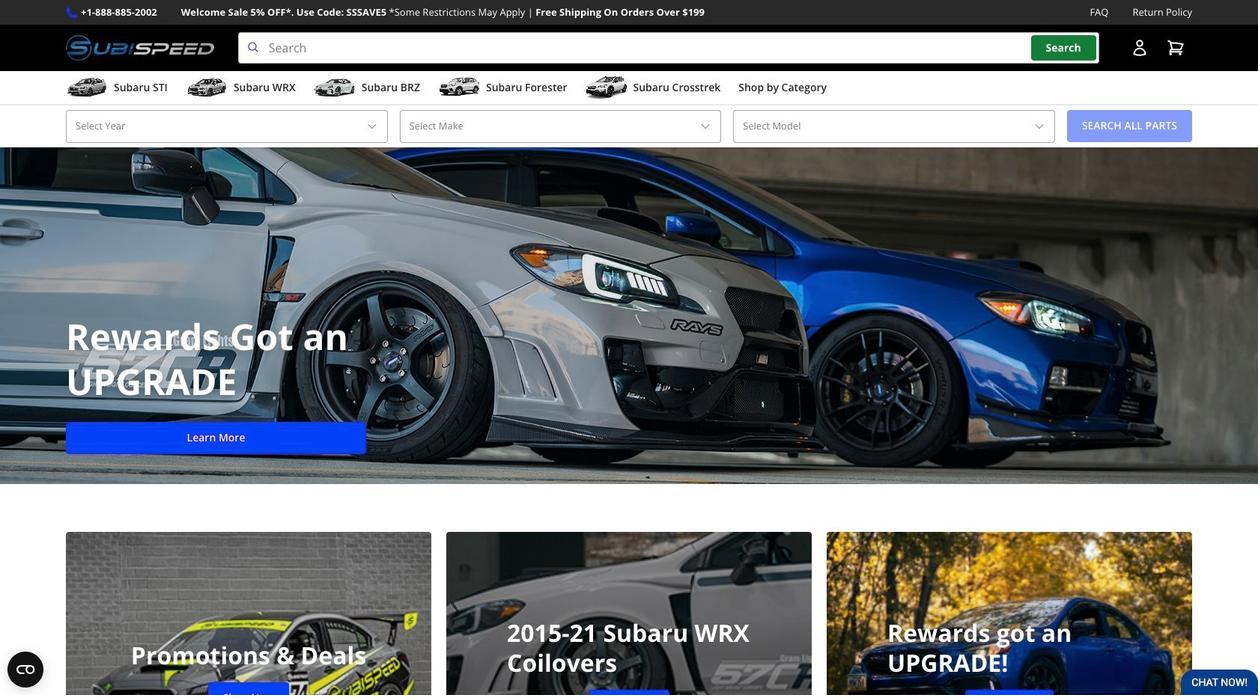 Task type: locate. For each thing, give the bounding box(es) containing it.
a subaru forester thumbnail image image
[[438, 76, 480, 99]]

a subaru brz thumbnail image image
[[314, 76, 356, 99]]

Select Model button
[[733, 110, 1055, 143]]

earn rewards image
[[827, 532, 1192, 696]]

button image
[[1131, 39, 1149, 57]]

select year image
[[366, 120, 378, 132]]

search input field
[[238, 32, 1099, 64]]



Task type: vqa. For each thing, say whether or not it's contained in the screenshot.
the 'Subaru Forester' dropdown button
no



Task type: describe. For each thing, give the bounding box(es) containing it.
subispeed logo image
[[66, 32, 214, 64]]

Select Year button
[[66, 110, 388, 143]]

a subaru crosstrek thumbnail image image
[[585, 76, 627, 99]]

rewards program image
[[0, 147, 1258, 484]]

select make image
[[700, 120, 712, 132]]

a subaru wrx thumbnail image image
[[186, 76, 228, 99]]

select model image
[[1033, 120, 1045, 132]]

a subaru sti thumbnail image image
[[66, 76, 108, 99]]

open widget image
[[7, 652, 43, 688]]

coilovers image
[[446, 532, 812, 696]]

Select Make button
[[400, 110, 721, 143]]

deals image
[[66, 532, 431, 696]]



